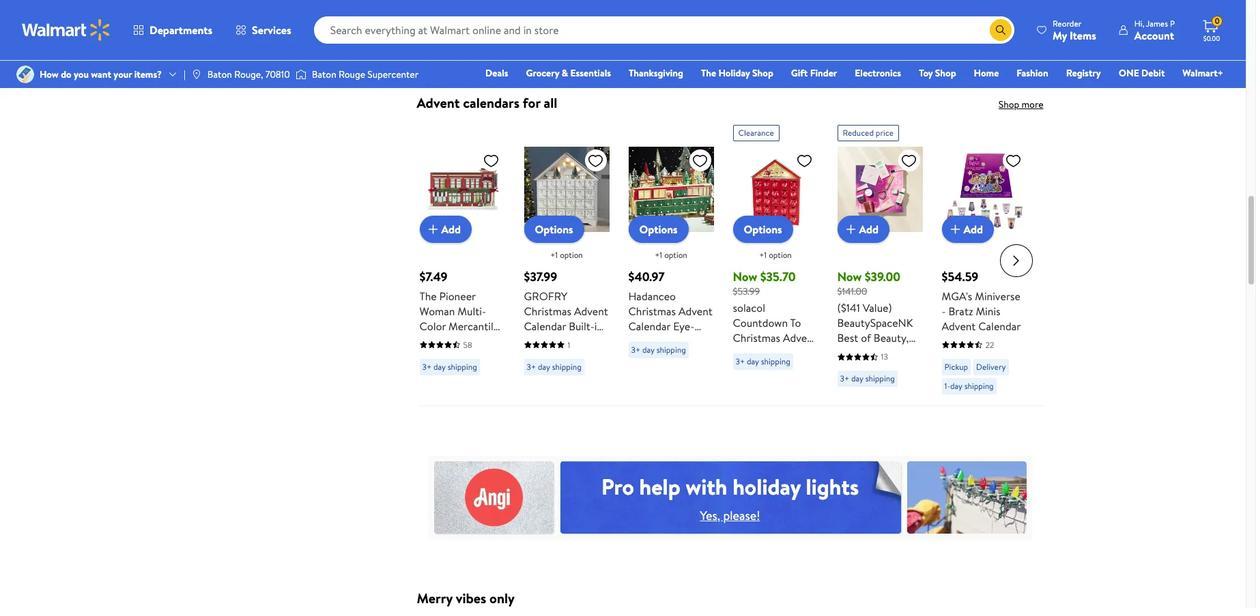 Task type: vqa. For each thing, say whether or not it's contained in the screenshot.
seller within the More seller options (1) New starting from $4.99 Compare all sellers
no



Task type: describe. For each thing, give the bounding box(es) containing it.
that
[[994, 8, 1011, 22]]

fashion
[[1017, 66, 1049, 80]]

0 vertical spatial holiday
[[719, 66, 750, 80]]

yes,
[[700, 507, 721, 524]]

walmart image
[[22, 19, 111, 41]]

rouge,
[[234, 68, 263, 81]]

shipping down delivery
[[965, 380, 994, 392]]

shop now for everything
[[654, 50, 694, 63]]

add button for the pioneer woman multi- color mercantile mdf advent calendar
[[420, 216, 472, 243]]

$39.00
[[865, 268, 901, 285]]

thanksgiving link
[[623, 66, 690, 81]]

day down pickup
[[951, 380, 963, 392]]

decoration
[[524, 424, 577, 439]]

calendar down 24-
[[666, 394, 708, 409]]

solacol countdown to christmas advent calendar christmas countdown calendar wooden 24 drawers childrens luminous small gift candy drawer storage box christmas countdown advent calendar image
[[733, 147, 818, 232]]

calendar inside $54.59 mga's miniverse - bratz minis advent calendar
[[979, 319, 1021, 334]]

one
[[1119, 66, 1140, 80]]

($141 value) beautyspacenk best of beauty, 2023 advent calendar, holiday gift set image
[[838, 147, 923, 232]]

debit
[[1142, 66, 1165, 80]]

electronics
[[855, 66, 902, 80]]

product group containing $40.97
[[629, 119, 714, 424]]

day inside '$37.99 grofry christmas advent calendar built-in led light fadeless gifts crafts battery powered 24 day countdown drawer home decoration xmas decor house shape wood desktop calendar party favor'
[[583, 379, 601, 394]]

70810
[[266, 68, 290, 81]]

gift finder
[[791, 66, 837, 80]]

0
[[1215, 15, 1220, 27]]

grocery & essentials link
[[520, 66, 617, 81]]

3+ up powered
[[527, 361, 536, 373]]

for inside $40.97 hadanceo christmas advent calendar eye- catching crafts built-in led light decorative 24- day countdown drawer calendar cabinet for home
[[668, 409, 682, 424]]

list item containing everything you need to give 'em vip treatment.
[[623, 0, 838, 78]]

one debit
[[1119, 66, 1165, 80]]

0 $0.00
[[1204, 15, 1220, 43]]

decorative
[[629, 364, 681, 379]]

add to cart image
[[843, 221, 859, 238]]

holiday inside now $39.00 $141.00 ($141 value) beautyspacenk best of beauty, 2023 advent calendar, holiday gift set
[[885, 361, 920, 376]]

options for grofry christmas advent calendar built-in led light fadeless gifts crafts battery powered 24 day countdown drawer home decoration xmas decor house shape wood desktop calendar party favor
[[535, 222, 573, 237]]

rouge
[[339, 68, 365, 81]]

the inside $7.49 the pioneer woman multi- color mercantile mdf advent calendar
[[420, 289, 437, 304]]

next slide for product carousel list image
[[1000, 245, 1033, 278]]

toy shop
[[919, 66, 956, 80]]

$40.97
[[629, 268, 665, 285]]

home inside $40.97 hadanceo christmas advent calendar eye- catching crafts built-in led light decorative 24- day countdown drawer calendar cabinet for home
[[685, 409, 714, 424]]

options link for solacol countdown to christmas advent calendar christmas countdown calendar wooden 24 drawers childrens luminous small gift candy drawer storage box christmas countdown advent calendar
[[733, 216, 793, 243]]

do
[[61, 68, 71, 81]]

everything
[[642, 8, 687, 22]]

add button for $54.59
[[942, 216, 994, 243]]

 image for baton rouge, 70810
[[191, 69, 202, 80]]

now $35.70 $53.99 solacol countdown to christmas advent calendar christmas countdown calendar wooden 24 drawers childrens luminous small gift candy drawer storage box christmas countdown advent calendar
[[733, 268, 817, 526]]

search icon image
[[996, 25, 1006, 36]]

favor
[[552, 484, 578, 499]]

3+ down mdf at left
[[422, 361, 432, 373]]

product group containing now $39.00
[[838, 119, 923, 400]]

more inside 'heaters, extension cords & more that make a big difference.'
[[970, 8, 992, 22]]

account
[[1135, 28, 1175, 43]]

childrens
[[733, 421, 778, 436]]

calendar inside $7.49 the pioneer woman multi- color mercantile mdf advent calendar
[[420, 349, 462, 364]]

& inside 'heaters, extension cords & more that make a big difference.'
[[961, 8, 968, 22]]

1
[[568, 339, 570, 351]]

shipping down 13 on the bottom right of the page
[[866, 373, 895, 385]]

baton rouge, 70810
[[207, 68, 290, 81]]

pickup
[[945, 361, 968, 373]]

hadanceo christmas advent calendar eye-catching crafts built-in led light decorative 24-day countdown drawer calendar cabinet for home image
[[629, 147, 714, 232]]

shipping down the 1
[[552, 361, 582, 373]]

3+ right 24-
[[736, 356, 745, 368]]

led inside $40.97 hadanceo christmas advent calendar eye- catching crafts built-in led light decorative 24- day countdown drawer calendar cabinet for home
[[665, 349, 685, 364]]

shop left gift finder link
[[753, 66, 774, 80]]

help
[[640, 472, 681, 502]]

$7.49 the pioneer woman multi- color mercantile mdf advent calendar
[[420, 268, 499, 364]]

drawer inside $40.97 hadanceo christmas advent calendar eye- catching crafts built-in led light decorative 24- day countdown drawer calendar cabinet for home
[[629, 394, 663, 409]]

shop now for make
[[439, 50, 480, 63]]

'em
[[760, 8, 775, 22]]

2 add button from the left
[[838, 216, 890, 243]]

pro help with holiday lights. see how easy setup & removal can be. yes, please! image
[[428, 439, 1033, 557]]

$37.99
[[524, 268, 557, 285]]

$7.49
[[420, 268, 448, 285]]

mga's miniverse - bratz minis advent calendar image
[[942, 147, 1027, 232]]

a
[[881, 23, 885, 36]]

list item containing make every meal picture-perfect.
[[409, 0, 623, 78]]

day inside $40.97 hadanceo christmas advent calendar eye- catching crafts built-in led light decorative 24- day countdown drawer calendar cabinet for home
[[629, 379, 647, 394]]

storage
[[770, 466, 807, 481]]

2 option from the left
[[665, 249, 688, 261]]

light inside $40.97 hadanceo christmas advent calendar eye- catching crafts built-in led light decorative 24- day countdown drawer calendar cabinet for home
[[688, 349, 712, 364]]

list containing make every meal picture-perfect.
[[409, 0, 1052, 78]]

you inside everything you need to give 'em vip treatment.
[[689, 8, 704, 22]]

christmas down solacol
[[733, 331, 781, 346]]

calendar down grofry
[[524, 319, 566, 334]]

please!
[[723, 507, 760, 524]]

now $39.00 $141.00 ($141 value) beautyspacenk best of beauty, 2023 advent calendar, holiday gift set
[[838, 268, 920, 391]]

product group containing $37.99
[[524, 119, 609, 499]]

home inside '$37.99 grofry christmas advent calendar built-in led light fadeless gifts crafts battery powered 24 day countdown drawer home decoration xmas decor house shape wood desktop calendar party favor'
[[561, 409, 590, 424]]

treatment.
[[642, 23, 686, 36]]

product group containing $7.49
[[420, 119, 505, 400]]

small
[[780, 436, 806, 451]]

advent inside '$37.99 grofry christmas advent calendar built-in led light fadeless gifts crafts battery powered 24 day countdown drawer home decoration xmas decor house shape wood desktop calendar party favor'
[[574, 304, 608, 319]]

light inside '$37.99 grofry christmas advent calendar built-in led light fadeless gifts crafts battery powered 24 day countdown drawer home decoration xmas decor house shape wood desktop calendar party favor'
[[547, 334, 570, 349]]

1 vertical spatial &
[[562, 66, 568, 80]]

built- inside '$37.99 grofry christmas advent calendar built-in led light fadeless gifts crafts battery powered 24 day countdown drawer home decoration xmas decor house shape wood desktop calendar party favor'
[[569, 319, 595, 334]]

minis
[[976, 304, 1001, 319]]

big
[[888, 23, 900, 36]]

reduced
[[843, 127, 874, 139]]

add to favorites list, hadanceo christmas advent calendar eye-catching crafts built-in led light decorative 24-day countdown drawer calendar cabinet for home image
[[692, 152, 708, 169]]

0 vertical spatial the
[[701, 66, 716, 80]]

22
[[986, 339, 995, 351]]

3+ day shipping down 13 on the bottom right of the page
[[840, 373, 895, 385]]

24 inside '$37.99 grofry christmas advent calendar built-in led light fadeless gifts crafts battery powered 24 day countdown drawer home decoration xmas decor house shape wood desktop calendar party favor'
[[568, 379, 580, 394]]

items?
[[134, 68, 162, 81]]

perfect.
[[532, 8, 565, 22]]

 image for baton rouge supercenter
[[296, 68, 306, 81]]

pioneer
[[439, 289, 476, 304]]

only
[[490, 589, 515, 608]]

james
[[1146, 17, 1168, 29]]

services
[[252, 23, 291, 38]]

need
[[707, 8, 727, 22]]

0 vertical spatial gift
[[791, 66, 808, 80]]

registry link
[[1060, 66, 1107, 81]]

3+ up decorative
[[631, 344, 641, 356]]

now for $35.70
[[733, 268, 758, 285]]

toy shop link
[[913, 66, 963, 81]]

make
[[857, 23, 878, 36]]

finder
[[810, 66, 837, 80]]

to
[[790, 316, 801, 331]]

product group containing now $35.70
[[733, 119, 818, 526]]

deals
[[486, 66, 508, 80]]

items
[[1070, 28, 1097, 43]]

3+ day shipping down 58
[[422, 361, 477, 373]]

the pioneer woman multi-color mercantile mdf advent calendar image
[[420, 147, 505, 232]]

departments button
[[122, 14, 224, 46]]

shop inside 'link'
[[935, 66, 956, 80]]

shipping down 58
[[448, 361, 477, 373]]

best
[[838, 331, 859, 346]]

3+ day shipping up wooden
[[736, 356, 791, 368]]

now for extension
[[892, 50, 909, 63]]

+1 for grofry christmas advent calendar built-in led light fadeless gifts crafts battery powered 24 day countdown drawer home decoration xmas decor house shape wood desktop calendar party favor
[[551, 249, 558, 261]]

$54.59 mga's miniverse - bratz minis advent calendar
[[942, 268, 1021, 334]]

set
[[859, 376, 875, 391]]

drawer inside '$37.99 grofry christmas advent calendar built-in led light fadeless gifts crafts battery powered 24 day countdown drawer home decoration xmas decor house shape wood desktop calendar party favor'
[[524, 409, 559, 424]]

reduced price
[[843, 127, 894, 139]]

3+ day shipping up decorative
[[631, 344, 686, 356]]

2023
[[838, 346, 862, 361]]

with
[[686, 472, 728, 502]]

holiday
[[733, 472, 801, 502]]

your
[[114, 68, 132, 81]]

day down 2023
[[852, 373, 864, 385]]

shop up electronics
[[868, 50, 889, 63]]

pro help with holiday lights yes, please!
[[602, 472, 859, 524]]

shop more
[[999, 98, 1044, 111]]

calendars
[[463, 94, 520, 112]]

-
[[942, 304, 946, 319]]

countdown inside $40.97 hadanceo christmas advent calendar eye- catching crafts built-in led light decorative 24- day countdown drawer calendar cabinet for home
[[649, 379, 705, 394]]

add to favorites list, mga's miniverse - bratz minis advent calendar image
[[1006, 152, 1022, 169]]

electronics link
[[849, 66, 908, 81]]

crafts inside '$37.99 grofry christmas advent calendar built-in led light fadeless gifts crafts battery powered 24 day countdown drawer home decoration xmas decor house shape wood desktop calendar party favor'
[[524, 364, 554, 379]]

christmas inside $40.97 hadanceo christmas advent calendar eye- catching crafts built-in led light decorative 24- day countdown drawer calendar cabinet for home
[[629, 304, 676, 319]]

fadeless
[[524, 349, 564, 364]]

toy
[[919, 66, 933, 80]]

xmas
[[580, 424, 605, 439]]

all
[[544, 94, 557, 112]]

0 horizontal spatial you
[[74, 68, 89, 81]]

1 horizontal spatial more
[[1022, 98, 1044, 111]]

clear search field text image
[[974, 24, 985, 35]]

deals link
[[479, 66, 515, 81]]

add to favorites list, solacol countdown to christmas advent calendar christmas countdown calendar wooden 24 drawers childrens luminous small gift candy drawer storage box christmas countdown advent calendar image
[[797, 152, 813, 169]]

mga's
[[942, 289, 973, 304]]

day up drawers
[[747, 356, 759, 368]]

catching
[[629, 334, 669, 349]]

every
[[452, 8, 475, 22]]



Task type: locate. For each thing, give the bounding box(es) containing it.
add up $7.49
[[441, 222, 461, 237]]

0 vertical spatial in
[[595, 319, 603, 334]]

led left the 1
[[524, 334, 544, 349]]

now up ($141
[[838, 268, 862, 285]]

3 shop now from the left
[[868, 50, 909, 63]]

option for grofry christmas advent calendar built-in led light fadeless gifts crafts battery powered 24 day countdown drawer home decoration xmas decor house shape wood desktop calendar party favor
[[560, 249, 583, 261]]

add button up $54.59
[[942, 216, 994, 243]]

how do you want your items?
[[40, 68, 162, 81]]

add up $39.00
[[859, 222, 879, 237]]

2 horizontal spatial +1
[[759, 249, 767, 261]]

picture-
[[499, 8, 532, 22]]

0 vertical spatial built-
[[569, 319, 595, 334]]

1 product group from the left
[[420, 119, 505, 400]]

shop now up deals link
[[439, 50, 480, 63]]

3+
[[631, 344, 641, 356], [736, 356, 745, 368], [422, 361, 432, 373], [527, 361, 536, 373], [840, 373, 850, 385]]

3 options link from the left
[[733, 216, 793, 243]]

$53.99
[[733, 285, 760, 298]]

2 product group from the left
[[524, 119, 609, 499]]

1 horizontal spatial day
[[629, 379, 647, 394]]

1 option from the left
[[560, 249, 583, 261]]

woman
[[420, 304, 455, 319]]

+1 option for grofry christmas advent calendar built-in led light fadeless gifts crafts battery powered 24 day countdown drawer home decoration xmas decor house shape wood desktop calendar party favor
[[551, 249, 583, 261]]

1 horizontal spatial 24
[[733, 406, 745, 421]]

more
[[970, 8, 992, 22], [1022, 98, 1044, 111]]

13
[[881, 351, 888, 363]]

1 horizontal spatial add
[[859, 222, 879, 237]]

0 vertical spatial &
[[961, 8, 968, 22]]

0 horizontal spatial add to cart image
[[425, 221, 441, 238]]

1 horizontal spatial add button
[[838, 216, 890, 243]]

gift inside now $39.00 $141.00 ($141 value) beautyspacenk best of beauty, 2023 advent calendar, holiday gift set
[[838, 376, 856, 391]]

1 horizontal spatial light
[[688, 349, 712, 364]]

0 vertical spatial 24
[[568, 379, 580, 394]]

1 horizontal spatial now
[[838, 268, 862, 285]]

add button up $7.49
[[420, 216, 472, 243]]

1 horizontal spatial options
[[640, 222, 678, 237]]

option up $35.70
[[769, 249, 792, 261]]

0 horizontal spatial holiday
[[719, 66, 750, 80]]

in inside '$37.99 grofry christmas advent calendar built-in led light fadeless gifts crafts battery powered 24 day countdown drawer home decoration xmas decor house shape wood desktop calendar party favor'
[[595, 319, 603, 334]]

wooden
[[778, 391, 817, 406]]

eye-
[[673, 319, 695, 334]]

0 horizontal spatial light
[[547, 334, 570, 349]]

walmart+
[[1183, 66, 1224, 80]]

the
[[701, 66, 716, 80], [420, 289, 437, 304]]

christmas up catching on the bottom right
[[629, 304, 676, 319]]

1 options from the left
[[535, 222, 573, 237]]

desktop
[[524, 469, 564, 484]]

1 horizontal spatial built-
[[629, 349, 654, 364]]

+1 up $35.70
[[759, 249, 767, 261]]

light down eye-
[[688, 349, 712, 364]]

2 horizontal spatial now
[[892, 50, 909, 63]]

shop down make at the top of page
[[439, 50, 460, 63]]

0 horizontal spatial home
[[561, 409, 590, 424]]

add to cart image for the pioneer woman multi- color mercantile mdf advent calendar
[[425, 221, 441, 238]]

1 vertical spatial for
[[668, 409, 682, 424]]

0 horizontal spatial led
[[524, 334, 544, 349]]

built- inside $40.97 hadanceo christmas advent calendar eye- catching crafts built-in led light decorative 24- day countdown drawer calendar cabinet for home
[[629, 349, 654, 364]]

drawer up decor at the left of page
[[524, 409, 559, 424]]

2 add from the left
[[859, 222, 879, 237]]

1 horizontal spatial shop now
[[654, 50, 694, 63]]

2 shop now from the left
[[654, 50, 694, 63]]

options link up $35.70
[[733, 216, 793, 243]]

crafts up 24-
[[672, 334, 701, 349]]

in inside $40.97 hadanceo christmas advent calendar eye- catching crafts built-in led light decorative 24- day countdown drawer calendar cabinet for home
[[654, 349, 663, 364]]

powered
[[524, 379, 566, 394]]

0 horizontal spatial baton
[[207, 68, 232, 81]]

1 horizontal spatial baton
[[312, 68, 336, 81]]

0 horizontal spatial shop now
[[439, 50, 480, 63]]

1 vertical spatial in
[[654, 349, 663, 364]]

gift left finder
[[791, 66, 808, 80]]

list
[[409, 0, 1052, 78]]

options up the $37.99
[[535, 222, 573, 237]]

3+ day shipping up powered
[[527, 361, 582, 373]]

1 add button from the left
[[420, 216, 472, 243]]

1 shop now from the left
[[439, 50, 480, 63]]

heaters,
[[857, 8, 892, 22]]

options link for grofry christmas advent calendar built-in led light fadeless gifts crafts battery powered 24 day countdown drawer home decoration xmas decor house shape wood desktop calendar party favor
[[524, 216, 584, 243]]

1 horizontal spatial crafts
[[672, 334, 701, 349]]

in left 24-
[[654, 349, 663, 364]]

1 horizontal spatial home
[[685, 409, 714, 424]]

0 horizontal spatial gift
[[733, 451, 752, 466]]

0 horizontal spatial the
[[420, 289, 437, 304]]

drawer down decorative
[[629, 394, 663, 409]]

3 options from the left
[[744, 222, 782, 237]]

calendar left 58
[[420, 349, 462, 364]]

add
[[441, 222, 461, 237], [859, 222, 879, 237], [964, 222, 983, 237]]

5 product group from the left
[[838, 119, 923, 400]]

1 horizontal spatial led
[[665, 349, 685, 364]]

24 right powered
[[568, 379, 580, 394]]

6 product group from the left
[[942, 119, 1027, 400]]

 image for how do you want your items?
[[16, 66, 34, 83]]

2 options link from the left
[[629, 216, 689, 243]]

0 horizontal spatial now
[[463, 50, 480, 63]]

product group
[[420, 119, 505, 400], [524, 119, 609, 499], [629, 119, 714, 424], [733, 119, 818, 526], [838, 119, 923, 400], [942, 119, 1027, 400]]

shop down home link
[[999, 98, 1020, 111]]

1 horizontal spatial add to cart image
[[947, 221, 964, 238]]

1 horizontal spatial +1
[[655, 249, 663, 261]]

holiday down everything you need to give 'em vip treatment. on the top of page
[[719, 66, 750, 80]]

0 vertical spatial you
[[689, 8, 704, 22]]

now inside now $35.70 $53.99 solacol countdown to christmas advent calendar christmas countdown calendar wooden 24 drawers childrens luminous small gift candy drawer storage box christmas countdown advent calendar
[[733, 268, 758, 285]]

1 now from the left
[[733, 268, 758, 285]]

advent inside now $39.00 $141.00 ($141 value) beautyspacenk best of beauty, 2023 advent calendar, holiday gift set
[[864, 346, 898, 361]]

2 now from the left
[[677, 50, 694, 63]]

2 +1 option from the left
[[655, 249, 688, 261]]

now for you
[[677, 50, 694, 63]]

2 horizontal spatial options link
[[733, 216, 793, 243]]

$40.97 hadanceo christmas advent calendar eye- catching crafts built-in led light decorative 24- day countdown drawer calendar cabinet for home
[[629, 268, 714, 424]]

0 horizontal spatial +1 option
[[551, 249, 583, 261]]

day down mdf at left
[[434, 361, 446, 373]]

option up grofry
[[560, 249, 583, 261]]

gift finder link
[[785, 66, 844, 81]]

& right grocery
[[562, 66, 568, 80]]

led
[[524, 334, 544, 349], [665, 349, 685, 364]]

advent inside $7.49 the pioneer woman multi- color mercantile mdf advent calendar
[[446, 334, 480, 349]]

shipping down eye-
[[657, 344, 686, 356]]

options up $40.97
[[640, 222, 678, 237]]

christmas up drawers
[[733, 361, 781, 376]]

heaters, extension cords & more that make a big difference.
[[857, 8, 1011, 36]]

0 horizontal spatial day
[[583, 379, 601, 394]]

party
[[524, 484, 549, 499]]

1 horizontal spatial drawer
[[629, 394, 663, 409]]

meal
[[477, 8, 497, 22]]

now up deals link
[[463, 50, 480, 63]]

24 inside now $35.70 $53.99 solacol countdown to christmas advent calendar christmas countdown calendar wooden 24 drawers childrens luminous small gift candy drawer storage box christmas countdown advent calendar
[[733, 406, 745, 421]]

day up powered
[[538, 361, 550, 373]]

add for $54.59
[[964, 222, 983, 237]]

p
[[1170, 17, 1175, 29]]

you right do
[[74, 68, 89, 81]]

list item
[[409, 0, 623, 78], [623, 0, 838, 78], [838, 0, 1052, 78]]

my
[[1053, 28, 1067, 43]]

advent inside $54.59 mga's miniverse - bratz minis advent calendar
[[942, 319, 976, 334]]

2 horizontal spatial drawer
[[733, 466, 768, 481]]

1 +1 from the left
[[551, 249, 558, 261]]

0 horizontal spatial now
[[733, 268, 758, 285]]

1 horizontal spatial in
[[654, 349, 663, 364]]

1 horizontal spatial option
[[665, 249, 688, 261]]

day down gifts
[[583, 379, 601, 394]]

shop up thanksgiving link
[[654, 50, 675, 63]]

box
[[733, 481, 751, 496]]

calendar up the childrens
[[733, 391, 775, 406]]

add to favorites list, the pioneer woman multi-color mercantile mdf advent calendar image
[[483, 152, 500, 169]]

add button up $39.00
[[838, 216, 890, 243]]

hi,
[[1135, 17, 1145, 29]]

to
[[729, 8, 738, 22]]

light
[[547, 334, 570, 349], [688, 349, 712, 364]]

now up thanksgiving link
[[677, 50, 694, 63]]

0 horizontal spatial built-
[[569, 319, 595, 334]]

solacol
[[733, 301, 766, 316]]

add to cart image up $54.59
[[947, 221, 964, 238]]

+1 option
[[551, 249, 583, 261], [655, 249, 688, 261], [759, 249, 792, 261]]

crafts left battery
[[524, 364, 554, 379]]

0 horizontal spatial add button
[[420, 216, 472, 243]]

home
[[974, 66, 999, 80], [561, 409, 590, 424], [685, 409, 714, 424]]

1 +1 option from the left
[[551, 249, 583, 261]]

price
[[876, 127, 894, 139]]

baton for baton rouge supercenter
[[312, 68, 336, 81]]

3+ left set
[[840, 373, 850, 385]]

now for $39.00
[[838, 268, 862, 285]]

0 vertical spatial more
[[970, 8, 992, 22]]

option for solacol countdown to christmas advent calendar christmas countdown calendar wooden 24 drawers childrens luminous small gift candy drawer storage box christmas countdown advent calendar
[[769, 249, 792, 261]]

0 horizontal spatial +1
[[551, 249, 558, 261]]

2 horizontal spatial options
[[744, 222, 782, 237]]

option up $40.97
[[665, 249, 688, 261]]

2 options from the left
[[640, 222, 678, 237]]

1 vertical spatial 24
[[733, 406, 745, 421]]

1 day from the left
[[583, 379, 601, 394]]

2 vertical spatial gift
[[733, 451, 752, 466]]

walmart+ link
[[1177, 66, 1230, 81]]

1 horizontal spatial options link
[[629, 216, 689, 243]]

1 add to cart image from the left
[[425, 221, 441, 238]]

now for every
[[463, 50, 480, 63]]

+1 option up $40.97
[[655, 249, 688, 261]]

24 left drawers
[[733, 406, 745, 421]]

home up house
[[561, 409, 590, 424]]

3 option from the left
[[769, 249, 792, 261]]

calendar down solacol
[[733, 346, 775, 361]]

want
[[91, 68, 111, 81]]

home link
[[968, 66, 1005, 81]]

1 horizontal spatial &
[[961, 8, 968, 22]]

christmas down candy
[[754, 481, 801, 496]]

for right cabinet
[[668, 409, 682, 424]]

day up decorative
[[643, 344, 655, 356]]

add to cart image
[[425, 221, 441, 238], [947, 221, 964, 238]]

home down 24-
[[685, 409, 714, 424]]

built- left 24-
[[629, 349, 654, 364]]

2 +1 from the left
[[655, 249, 663, 261]]

christmas inside '$37.99 grofry christmas advent calendar built-in led light fadeless gifts crafts battery powered 24 day countdown drawer home decoration xmas decor house shape wood desktop calendar party favor'
[[524, 304, 572, 319]]

product group containing $54.59
[[942, 119, 1027, 400]]

1-
[[945, 380, 951, 392]]

you left need
[[689, 8, 704, 22]]

+1 option for solacol countdown to christmas advent calendar christmas countdown calendar wooden 24 drawers childrens luminous small gift candy drawer storage box christmas countdown advent calendar
[[759, 249, 792, 261]]

3 product group from the left
[[629, 119, 714, 424]]

mercantile
[[449, 319, 499, 334]]

baton left 'rouge,'
[[207, 68, 232, 81]]

$141.00
[[838, 285, 868, 298]]

shape
[[524, 454, 553, 469]]

grofry christmas advent calendar built-in led light fadeless gifts crafts battery powered 24 day countdown drawer home decoration xmas decor house shape wood desktop calendar party favor image
[[524, 147, 609, 232]]

+1 for solacol countdown to christmas advent calendar christmas countdown calendar wooden 24 drawers childrens luminous small gift candy drawer storage box christmas countdown advent calendar
[[759, 249, 767, 261]]

add to favorites list, grofry christmas advent calendar built-in led light fadeless gifts crafts battery powered 24 day countdown drawer home decoration xmas decor house shape wood desktop calendar party favor image
[[588, 152, 604, 169]]

+1 option up $35.70
[[759, 249, 792, 261]]

christmas
[[524, 304, 572, 319], [629, 304, 676, 319], [733, 331, 781, 346], [733, 361, 781, 376], [754, 481, 801, 496]]

2 horizontal spatial add
[[964, 222, 983, 237]]

the down $7.49
[[420, 289, 437, 304]]

1 horizontal spatial you
[[689, 8, 704, 22]]

2 horizontal spatial option
[[769, 249, 792, 261]]

now
[[733, 268, 758, 285], [838, 268, 862, 285]]

shop now up electronics
[[868, 50, 909, 63]]

drawer inside now $35.70 $53.99 solacol countdown to christmas advent calendar christmas countdown calendar wooden 24 drawers childrens luminous small gift candy drawer storage box christmas countdown advent calendar
[[733, 466, 768, 481]]

calendar down hadanceo on the top right of the page
[[629, 319, 671, 334]]

gift left candy
[[733, 451, 752, 466]]

1 vertical spatial you
[[74, 68, 89, 81]]

wood
[[555, 454, 583, 469]]

|
[[184, 68, 186, 81]]

led inside '$37.99 grofry christmas advent calendar built-in led light fadeless gifts crafts battery powered 24 day countdown drawer home decoration xmas decor house shape wood desktop calendar party favor'
[[524, 334, 544, 349]]

2 now from the left
[[838, 268, 862, 285]]

3 +1 from the left
[[759, 249, 767, 261]]

you
[[689, 8, 704, 22], [74, 68, 89, 81]]

1 vertical spatial holiday
[[885, 361, 920, 376]]

2 add to cart image from the left
[[947, 221, 964, 238]]

1 vertical spatial more
[[1022, 98, 1044, 111]]

bratz
[[949, 304, 974, 319]]

day up cabinet
[[629, 379, 647, 394]]

home inside home link
[[974, 66, 999, 80]]

holiday
[[719, 66, 750, 80], [885, 361, 920, 376]]

2 horizontal spatial home
[[974, 66, 999, 80]]

calendar down holiday
[[770, 511, 812, 526]]

1 add from the left
[[441, 222, 461, 237]]

3 add from the left
[[964, 222, 983, 237]]

grocery & essentials
[[526, 66, 611, 80]]

calendar
[[524, 319, 566, 334], [629, 319, 671, 334], [979, 319, 1021, 334], [733, 346, 775, 361], [420, 349, 462, 364], [733, 391, 775, 406], [666, 394, 708, 409], [566, 469, 609, 484], [770, 511, 812, 526]]

4 product group from the left
[[733, 119, 818, 526]]

+1
[[551, 249, 558, 261], [655, 249, 663, 261], [759, 249, 767, 261]]

1 now from the left
[[463, 50, 480, 63]]

1 vertical spatial built-
[[629, 349, 654, 364]]

now up electronics
[[892, 50, 909, 63]]

1 horizontal spatial holiday
[[885, 361, 920, 376]]

gift left set
[[838, 376, 856, 391]]

beautyspacenk
[[838, 316, 913, 331]]

shop now for heaters,
[[868, 50, 909, 63]]

baton left rouge
[[312, 68, 336, 81]]

crafts inside $40.97 hadanceo christmas advent calendar eye- catching crafts built-in led light decorative 24- day countdown drawer calendar cabinet for home
[[672, 334, 701, 349]]

2 day from the left
[[629, 379, 647, 394]]

options link up the $37.99
[[524, 216, 584, 243]]

day
[[643, 344, 655, 356], [747, 356, 759, 368], [434, 361, 446, 373], [538, 361, 550, 373], [852, 373, 864, 385], [951, 380, 963, 392]]

1 list item from the left
[[409, 0, 623, 78]]

advent inside $40.97 hadanceo christmas advent calendar eye- catching crafts built-in led light decorative 24- day countdown drawer calendar cabinet for home
[[679, 304, 713, 319]]

services button
[[224, 14, 303, 46]]

$0.00
[[1204, 33, 1220, 43]]

add to cart image for $54.59
[[947, 221, 964, 238]]

3 list item from the left
[[838, 0, 1052, 78]]

58
[[463, 339, 472, 351]]

 image
[[16, 66, 34, 83], [296, 68, 306, 81], [191, 69, 202, 80]]

0 vertical spatial crafts
[[672, 334, 701, 349]]

0 horizontal spatial options
[[535, 222, 573, 237]]

baton for baton rouge, 70810
[[207, 68, 232, 81]]

beauty,
[[874, 331, 909, 346]]

1 horizontal spatial +1 option
[[655, 249, 688, 261]]

1 horizontal spatial  image
[[191, 69, 202, 80]]

2 horizontal spatial shop now
[[868, 50, 909, 63]]

 image left how
[[16, 66, 34, 83]]

grofry
[[524, 289, 567, 304]]

2 horizontal spatial gift
[[838, 376, 856, 391]]

home down clear search field text 'image'
[[974, 66, 999, 80]]

more up clear search field text 'image'
[[970, 8, 992, 22]]

gift inside now $35.70 $53.99 solacol countdown to christmas advent calendar christmas countdown calendar wooden 24 drawers childrens luminous small gift candy drawer storage box christmas countdown advent calendar
[[733, 451, 752, 466]]

shop now up thanksgiving link
[[654, 50, 694, 63]]

extension
[[894, 8, 934, 22]]

led down eye-
[[665, 349, 685, 364]]

make every meal picture-perfect.
[[428, 8, 565, 22]]

now inside now $39.00 $141.00 ($141 value) beautyspacenk best of beauty, 2023 advent calendar, holiday gift set
[[838, 268, 862, 285]]

1 horizontal spatial the
[[701, 66, 716, 80]]

options
[[535, 222, 573, 237], [640, 222, 678, 237], [744, 222, 782, 237]]

clearance
[[739, 127, 774, 139]]

2 horizontal spatial add button
[[942, 216, 994, 243]]

0 horizontal spatial 24
[[568, 379, 580, 394]]

decor
[[524, 439, 553, 454]]

Walmart Site-Wide search field
[[314, 16, 1015, 44]]

0 horizontal spatial for
[[523, 94, 541, 112]]

2 list item from the left
[[623, 0, 838, 78]]

drawer
[[629, 394, 663, 409], [524, 409, 559, 424], [733, 466, 768, 481]]

3 add button from the left
[[942, 216, 994, 243]]

1 baton from the left
[[207, 68, 232, 81]]

countdown inside '$37.99 grofry christmas advent calendar built-in led light fadeless gifts crafts battery powered 24 day countdown drawer home decoration xmas decor house shape wood desktop calendar party favor'
[[524, 394, 579, 409]]

Search search field
[[314, 16, 1015, 44]]

 image right |
[[191, 69, 202, 80]]

0 horizontal spatial in
[[595, 319, 603, 334]]

make
[[428, 8, 450, 22]]

1 vertical spatial the
[[420, 289, 437, 304]]

1 options link from the left
[[524, 216, 584, 243]]

1 horizontal spatial for
[[668, 409, 682, 424]]

0 horizontal spatial  image
[[16, 66, 34, 83]]

2 horizontal spatial  image
[[296, 68, 306, 81]]

0 horizontal spatial crafts
[[524, 364, 554, 379]]

0 horizontal spatial options link
[[524, 216, 584, 243]]

+1 option up the $37.99
[[551, 249, 583, 261]]

0 horizontal spatial add
[[441, 222, 461, 237]]

cabinet
[[629, 409, 666, 424]]

how
[[40, 68, 59, 81]]

in left catching on the bottom right
[[595, 319, 603, 334]]

reorder my items
[[1053, 17, 1097, 43]]

3 +1 option from the left
[[759, 249, 792, 261]]

+1 up $40.97
[[655, 249, 663, 261]]

2 baton from the left
[[312, 68, 336, 81]]

shipping up wooden
[[761, 356, 791, 368]]

0 vertical spatial for
[[523, 94, 541, 112]]

christmas down the $37.99
[[524, 304, 572, 319]]

for left all
[[523, 94, 541, 112]]

0 horizontal spatial &
[[562, 66, 568, 80]]

0 horizontal spatial drawer
[[524, 409, 559, 424]]

miniverse
[[975, 289, 1021, 304]]

add up $54.59
[[964, 222, 983, 237]]

delivery
[[977, 361, 1006, 373]]

luminous
[[733, 436, 778, 451]]

$35.70
[[760, 268, 796, 285]]

built- up the 1
[[569, 319, 595, 334]]

1 vertical spatial crafts
[[524, 364, 554, 379]]

1 horizontal spatial gift
[[791, 66, 808, 80]]

1 vertical spatial gift
[[838, 376, 856, 391]]

the holiday shop link
[[695, 66, 780, 81]]

3 now from the left
[[892, 50, 909, 63]]

+1 up the $37.99
[[551, 249, 558, 261]]

light up battery
[[547, 334, 570, 349]]

add for the pioneer woman multi- color mercantile mdf advent calendar
[[441, 222, 461, 237]]

0 horizontal spatial option
[[560, 249, 583, 261]]

give
[[740, 8, 757, 22]]

add to favorites list, ($141 value) beautyspacenk best of beauty, 2023 advent calendar, holiday gift set image
[[901, 152, 917, 169]]

0 horizontal spatial more
[[970, 8, 992, 22]]

supercenter
[[368, 68, 419, 81]]

shipping
[[657, 344, 686, 356], [761, 356, 791, 368], [448, 361, 477, 373], [552, 361, 582, 373], [866, 373, 895, 385], [965, 380, 994, 392]]

calendar down house
[[566, 469, 609, 484]]

drawer down the luminous
[[733, 466, 768, 481]]

list item containing heaters, extension cords & more that make a big difference.
[[838, 0, 1052, 78]]

& right cords
[[961, 8, 968, 22]]

2 horizontal spatial +1 option
[[759, 249, 792, 261]]

1 horizontal spatial now
[[677, 50, 694, 63]]

holiday down beauty,
[[885, 361, 920, 376]]

options for solacol countdown to christmas advent calendar christmas countdown calendar wooden 24 drawers childrens luminous small gift candy drawer storage box christmas countdown advent calendar
[[744, 222, 782, 237]]



